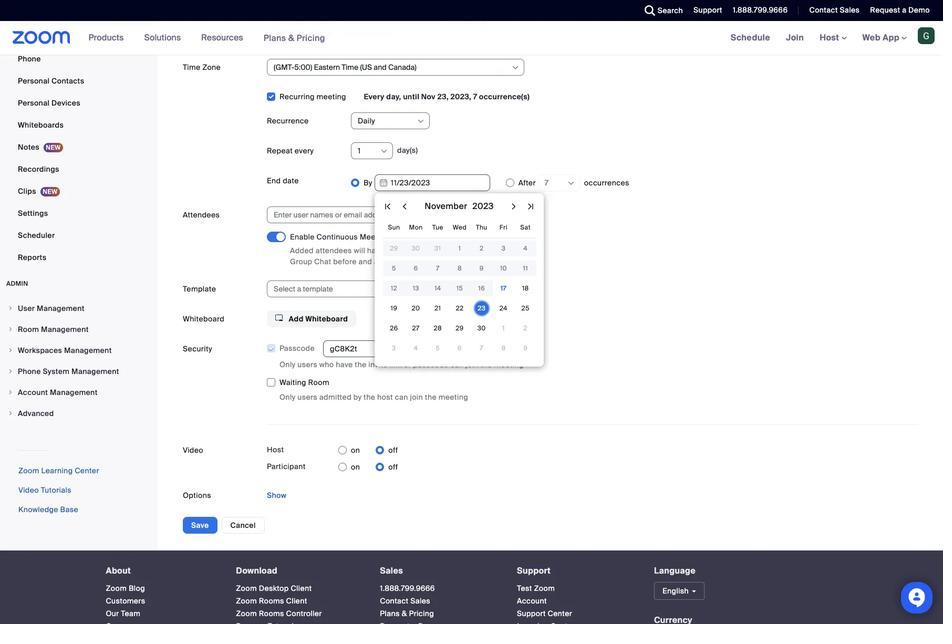 Task type: vqa. For each thing, say whether or not it's contained in the screenshot.


Task type: describe. For each thing, give the bounding box(es) containing it.
account management menu item
[[0, 383, 154, 403]]

1 vertical spatial 1 button
[[497, 322, 510, 335]]

1 for 1 popup button
[[358, 146, 361, 156]]

1 horizontal spatial 6
[[458, 344, 462, 353]]

management up account management menu item
[[71, 367, 119, 377]]

plans & pricing
[[264, 32, 325, 43]]

security
[[183, 344, 212, 354]]

10
[[500, 264, 507, 273]]

1 vertical spatial 4 button
[[410, 342, 422, 355]]

9 for top 9 button
[[480, 264, 484, 273]]

knowledge base
[[18, 505, 78, 515]]

1 vertical spatial 8
[[502, 344, 506, 353]]

10 button
[[497, 262, 510, 275]]

2 rooms from the top
[[259, 609, 284, 619]]

21 button
[[432, 302, 444, 315]]

passcode
[[413, 360, 449, 370]]

save
[[191, 521, 209, 530]]

personal devices link
[[0, 93, 154, 114]]

1 horizontal spatial meeting
[[439, 393, 468, 402]]

right image inside the advanced menu item
[[7, 411, 14, 417]]

0 vertical spatial 29 button
[[388, 242, 400, 255]]

0 vertical spatial 8
[[458, 264, 462, 273]]

0 horizontal spatial 1 button
[[453, 242, 466, 255]]

1 horizontal spatial 9 button
[[519, 342, 532, 355]]

user management menu item
[[0, 299, 154, 319]]

devices
[[52, 99, 80, 108]]

27 button
[[410, 322, 422, 335]]

0 vertical spatial 29
[[390, 244, 398, 253]]

user management
[[18, 304, 85, 313]]

Date Picker text field
[[375, 174, 490, 191]]

& inside product information navigation
[[288, 32, 294, 43]]

our
[[106, 609, 119, 619]]

add
[[289, 314, 304, 324]]

0 vertical spatial 7 button
[[432, 262, 444, 275]]

support link right search on the top right of the page
[[694, 5, 722, 15]]

0 vertical spatial center
[[75, 466, 99, 476]]

daily button
[[358, 113, 416, 129]]

31 button
[[432, 242, 444, 255]]

right image for workspaces management
[[7, 348, 14, 354]]

0 vertical spatial sales
[[840, 5, 860, 15]]

1 for bottommost 1 button
[[502, 324, 505, 333]]

sales link
[[380, 566, 403, 577]]

video tutorials link
[[18, 486, 71, 495]]

0 horizontal spatial 3
[[392, 344, 396, 353]]

23 button
[[475, 302, 488, 315]]

contacts
[[52, 76, 84, 86]]

1 vertical spatial sales
[[380, 566, 403, 577]]

workspaces management
[[18, 346, 112, 355]]

support center link
[[517, 609, 572, 619]]

next month,december 2023 image
[[508, 200, 520, 213]]

zoom rooms client link
[[236, 596, 307, 606]]

previous year,november 2022 image
[[382, 200, 394, 213]]

1 horizontal spatial 2 button
[[519, 322, 532, 335]]

0 vertical spatial 6 button
[[410, 262, 422, 275]]

clips
[[18, 187, 36, 196]]

28 button
[[432, 322, 444, 335]]

your
[[275, 17, 291, 26]]

phone for phone
[[18, 54, 41, 64]]

1 vertical spatial chat
[[314, 257, 331, 267]]

zoom inside zoom blog customers our team
[[106, 584, 127, 593]]

cancel button
[[222, 517, 265, 534]]

scheduler
[[18, 231, 55, 240]]

management for room management
[[41, 325, 89, 334]]

learning
[[41, 466, 73, 476]]

continuous
[[317, 232, 358, 242]]

2 for 2 'button' to the right
[[524, 324, 528, 333]]

center inside test zoom account support center
[[548, 609, 572, 619]]

1 horizontal spatial 3 button
[[497, 242, 510, 255]]

0 vertical spatial 30 button
[[410, 242, 422, 255]]

zoom desktop client link
[[236, 584, 312, 593]]

1 horizontal spatial can
[[395, 393, 408, 402]]

1 vertical spatial 7 button
[[475, 342, 488, 355]]

management for workspaces management
[[64, 346, 112, 355]]

support link right the close 'image'
[[686, 0, 725, 21]]

download
[[236, 566, 277, 577]]

webinars
[[18, 32, 52, 42]]

enable continuous meeting chat added attendees will have access to the meeting group chat before and after the meeting.
[[290, 232, 466, 267]]

save button
[[183, 517, 217, 534]]

notes
[[18, 143, 39, 152]]

none text field inside security group
[[323, 341, 402, 358]]

workspaces
[[18, 346, 62, 355]]

27
[[412, 324, 420, 333]]

recurrence
[[267, 116, 309, 126]]

add whiteboard button
[[267, 311, 356, 328]]

date
[[283, 176, 299, 186]]

0 vertical spatial 4 button
[[519, 242, 532, 255]]

select time zone text field
[[274, 59, 511, 75]]

schedule
[[731, 32, 770, 43]]

end date option group
[[351, 172, 918, 193]]

to
[[414, 246, 421, 256]]

zoom blog customers our team
[[106, 584, 145, 619]]

download link
[[236, 566, 277, 577]]

0 vertical spatial 9 button
[[475, 262, 488, 275]]

have inside security group
[[336, 360, 353, 370]]

1 horizontal spatial 29
[[456, 324, 464, 333]]

right image for room management
[[7, 327, 14, 333]]

0 horizontal spatial 8 button
[[453, 262, 466, 275]]

18 button
[[519, 282, 532, 295]]

personal menu menu
[[0, 0, 154, 269]]

contact sales
[[810, 5, 860, 15]]

zoom up video tutorials link
[[18, 466, 39, 476]]

1 horizontal spatial 5 button
[[432, 342, 444, 355]]

november
[[425, 201, 467, 212]]

day(s)
[[397, 145, 418, 155]]

1 rooms from the top
[[259, 596, 284, 606]]

0 horizontal spatial host
[[267, 445, 284, 455]]

mon
[[409, 223, 423, 232]]

base
[[60, 505, 78, 515]]

30 for bottom 30 'button'
[[478, 324, 486, 333]]

show options image for occurrences
[[567, 179, 575, 188]]

sat
[[520, 223, 531, 232]]

add whiteboard
[[287, 314, 348, 324]]

23
[[478, 304, 486, 313]]

group
[[290, 257, 312, 267]]

every
[[295, 146, 314, 156]]

1 vertical spatial meeting
[[494, 360, 524, 370]]

your current plan can only support 40 minutes per meeting. need more time? upgrade now
[[275, 17, 488, 37]]

31
[[435, 244, 441, 253]]

contact inside 1.888.799.9666 contact sales plans & pricing
[[380, 596, 409, 606]]

participant option group
[[338, 459, 398, 476]]

30 for the top 30 'button'
[[412, 244, 420, 253]]

whiteboards link
[[0, 115, 154, 136]]

test zoom link
[[517, 584, 555, 593]]

pricing inside 1.888.799.9666 contact sales plans & pricing
[[409, 609, 434, 619]]

our team link
[[106, 609, 140, 619]]

search button
[[637, 0, 686, 21]]

on for participant
[[351, 463, 360, 472]]

1 vertical spatial 30 button
[[475, 322, 488, 335]]

28
[[434, 324, 442, 333]]

customers link
[[106, 596, 145, 606]]

users for admitted
[[298, 393, 317, 402]]

plan
[[321, 17, 337, 26]]

phone for phone system management
[[18, 367, 41, 377]]

0 vertical spatial 4
[[523, 244, 528, 253]]

phone system management
[[18, 367, 119, 377]]

on for host
[[351, 446, 360, 455]]

account management
[[18, 388, 98, 398]]

1 vertical spatial 6 button
[[453, 342, 466, 355]]

schedule link
[[723, 21, 778, 55]]

meetings navigation
[[723, 21, 943, 55]]

test
[[517, 584, 532, 593]]

user
[[18, 304, 35, 313]]

zoom blog link
[[106, 584, 145, 593]]

admin menu menu
[[0, 299, 154, 425]]

plans inside 1.888.799.9666 contact sales plans & pricing
[[380, 609, 400, 619]]

room inside room management menu item
[[18, 325, 39, 334]]

zoom down download "link"
[[236, 584, 257, 593]]

host option group
[[338, 442, 398, 459]]

banner containing products
[[0, 21, 943, 55]]

1 vertical spatial join
[[410, 393, 423, 402]]

0 horizontal spatial 5 button
[[388, 262, 400, 275]]

products button
[[89, 21, 128, 55]]

1 horizontal spatial 5
[[436, 344, 440, 353]]

0 horizontal spatial 2 button
[[475, 242, 488, 255]]

advanced menu item
[[0, 404, 154, 424]]

whiteboard inside button
[[305, 314, 348, 324]]

zoom inside test zoom account support center
[[534, 584, 555, 593]]

13
[[413, 284, 419, 293]]

management for account management
[[50, 388, 98, 398]]

support link up test zoom link at the bottom of the page
[[517, 566, 551, 577]]

until
[[403, 92, 419, 101]]

room management menu item
[[0, 320, 154, 340]]

7 down 23 button
[[480, 344, 483, 353]]

only for only users who have the invite link or passcode can join the meeting
[[280, 360, 296, 370]]

1 horizontal spatial 8 button
[[497, 342, 510, 355]]

17 button
[[497, 282, 510, 295]]

13 button
[[410, 282, 422, 295]]

0 vertical spatial 5
[[392, 264, 396, 273]]

phone system management menu item
[[0, 362, 154, 382]]

attendees
[[183, 210, 220, 220]]

notes link
[[0, 137, 154, 158]]



Task type: locate. For each thing, give the bounding box(es) containing it.
test zoom account support center
[[517, 584, 572, 619]]

show options image for day(s)
[[380, 147, 388, 156]]

support for 'support' link above test zoom link at the bottom of the page
[[517, 566, 551, 577]]

language
[[654, 566, 696, 577]]

1 only from the top
[[280, 360, 296, 370]]

9 button up 16 button
[[475, 262, 488, 275]]

have up after
[[367, 246, 384, 256]]

3 button up link
[[388, 342, 400, 355]]

customers
[[106, 596, 145, 606]]

can left the only
[[339, 17, 352, 26]]

recordings link
[[0, 159, 154, 180]]

1 vertical spatial 1
[[459, 244, 461, 253]]

management up the advanced menu item
[[50, 388, 98, 398]]

support up test zoom link at the bottom of the page
[[517, 566, 551, 577]]

contact up "host" dropdown button
[[810, 5, 838, 15]]

contact
[[810, 5, 838, 15], [380, 596, 409, 606]]

chat down sun
[[391, 232, 408, 242]]

right image left advanced
[[7, 411, 14, 417]]

2 for the leftmost 2 'button'
[[480, 244, 484, 253]]

chat down attendees
[[314, 257, 331, 267]]

show options image left day(s)
[[380, 147, 388, 156]]

2 button down 25 button
[[519, 322, 532, 335]]

have inside enable continuous meeting chat added attendees will have access to the meeting group chat before and after the meeting.
[[367, 246, 384, 256]]

2023,
[[451, 92, 471, 101]]

will
[[354, 246, 365, 256]]

admitted
[[319, 393, 352, 402]]

settings link
[[0, 203, 154, 224]]

right image inside room management menu item
[[7, 327, 14, 333]]

1 vertical spatial 9 button
[[519, 342, 532, 355]]

video up knowledge
[[18, 486, 39, 495]]

meeting up will
[[360, 232, 389, 242]]

webinars link
[[0, 27, 154, 48]]

zoom down zoom rooms client link
[[236, 609, 257, 619]]

banner
[[0, 21, 943, 55]]

meeting. inside your current plan can only support 40 minutes per meeting. need more time? upgrade now
[[457, 17, 488, 26]]

1 horizontal spatial 7 button
[[475, 342, 488, 355]]

off for host
[[388, 446, 398, 455]]

1 for the leftmost 1 button
[[459, 244, 461, 253]]

0 horizontal spatial 29
[[390, 244, 398, 253]]

2 vertical spatial sales
[[411, 596, 430, 606]]

meeting. down to
[[406, 257, 438, 267]]

0 vertical spatial right image
[[7, 327, 14, 333]]

web
[[863, 32, 881, 43]]

english
[[663, 587, 689, 596]]

0 vertical spatial 1 button
[[453, 242, 466, 255]]

0 horizontal spatial have
[[336, 360, 353, 370]]

support for 'support' link right of search on the top right of the page
[[694, 5, 722, 15]]

account down test zoom link at the bottom of the page
[[517, 596, 547, 606]]

off up the participant option group at the left bottom of the page
[[388, 446, 398, 455]]

recurring
[[280, 92, 315, 101]]

next year,november 2024 image
[[524, 200, 537, 213]]

plans inside product information navigation
[[264, 32, 286, 43]]

show options image
[[511, 64, 520, 72], [417, 117, 425, 126]]

join right passcode
[[466, 360, 479, 370]]

1 vertical spatial 29
[[456, 324, 464, 333]]

3 up 10 "button"
[[502, 244, 506, 253]]

5 right after
[[392, 264, 396, 273]]

web app button
[[863, 32, 907, 43]]

1 down wed
[[459, 244, 461, 253]]

0 horizontal spatial sales
[[380, 566, 403, 577]]

support inside test zoom account support center
[[517, 609, 546, 619]]

right image left room management
[[7, 327, 14, 333]]

1 vertical spatial contact
[[380, 596, 409, 606]]

product information navigation
[[81, 21, 333, 55]]

support down the account link
[[517, 609, 546, 619]]

4 up 11
[[523, 244, 528, 253]]

1 horizontal spatial account
[[517, 596, 547, 606]]

end date
[[267, 176, 299, 186]]

1 vertical spatial room
[[308, 378, 329, 388]]

1 phone from the top
[[18, 54, 41, 64]]

0 vertical spatial room
[[18, 325, 39, 334]]

1 vertical spatial off
[[388, 463, 398, 472]]

users for who
[[298, 360, 317, 370]]

0 horizontal spatial video
[[18, 486, 39, 495]]

0 horizontal spatial 4 button
[[410, 342, 422, 355]]

plans down the 1.888.799.9666 link
[[380, 609, 400, 619]]

room inside security group
[[308, 378, 329, 388]]

0 horizontal spatial contact
[[380, 596, 409, 606]]

zoom up customers
[[106, 584, 127, 593]]

time?
[[317, 28, 337, 37]]

rooms down desktop
[[259, 596, 284, 606]]

7 button
[[432, 262, 444, 275], [475, 342, 488, 355]]

2 button
[[475, 242, 488, 255], [519, 322, 532, 335]]

contact down the 1.888.799.9666 link
[[380, 596, 409, 606]]

have
[[367, 246, 384, 256], [336, 360, 353, 370]]

0 vertical spatial 30
[[412, 244, 420, 253]]

24 button
[[497, 302, 510, 315]]

2 horizontal spatial can
[[451, 360, 464, 370]]

0 vertical spatial client
[[291, 584, 312, 593]]

personal inside personal devices link
[[18, 99, 50, 108]]

7 up 14
[[436, 264, 440, 273]]

management up room management
[[37, 304, 85, 313]]

22 button
[[453, 302, 466, 315]]

1 horizontal spatial show options image
[[511, 64, 520, 72]]

2 down thu
[[480, 244, 484, 253]]

1 vertical spatial 9
[[524, 344, 528, 353]]

workspaces management menu item
[[0, 341, 154, 361]]

1 whiteboard from the left
[[183, 314, 224, 324]]

2 personal from the top
[[18, 99, 50, 108]]

0 horizontal spatial 6
[[414, 264, 418, 273]]

end
[[267, 176, 281, 186]]

1 horizontal spatial host
[[820, 32, 842, 43]]

12
[[391, 284, 397, 293]]

upgrade
[[343, 28, 375, 37]]

cancel
[[230, 521, 256, 530]]

can right passcode
[[451, 360, 464, 370]]

6 button down "22" button
[[453, 342, 466, 355]]

products
[[89, 32, 124, 43]]

reports link
[[0, 247, 154, 268]]

recordings
[[18, 165, 59, 174]]

5 button up passcode
[[432, 342, 444, 355]]

1 horizontal spatial contact
[[810, 5, 838, 15]]

0 horizontal spatial 4
[[414, 344, 418, 353]]

1 vertical spatial 8 button
[[497, 342, 510, 355]]

sales inside 1.888.799.9666 contact sales plans & pricing
[[411, 596, 430, 606]]

management up workspaces management
[[41, 325, 89, 334]]

whiteboard right add
[[305, 314, 348, 324]]

users down waiting room
[[298, 393, 317, 402]]

0 vertical spatial show options image
[[380, 147, 388, 156]]

0 horizontal spatial pricing
[[297, 32, 325, 43]]

right image inside account management menu item
[[7, 390, 14, 396]]

19 button
[[388, 302, 400, 315]]

only
[[354, 17, 368, 26]]

7 button
[[545, 175, 576, 191]]

1 vertical spatial center
[[548, 609, 572, 619]]

meeting. right "per"
[[457, 17, 488, 26]]

contact sales link
[[802, 0, 863, 21], [810, 5, 860, 15], [380, 596, 430, 606]]

0 horizontal spatial meeting
[[317, 92, 346, 101]]

1 vertical spatial show options image
[[567, 179, 575, 188]]

19
[[391, 304, 397, 313]]

join right host
[[410, 393, 423, 402]]

14
[[435, 284, 441, 293]]

1 horizontal spatial join
[[466, 360, 479, 370]]

tutorials
[[41, 486, 71, 495]]

6 button
[[410, 262, 422, 275], [453, 342, 466, 355]]

room
[[18, 325, 39, 334], [308, 378, 329, 388]]

29 down "22" button
[[456, 324, 464, 333]]

0 vertical spatial account
[[18, 388, 48, 398]]

account inside test zoom account support center
[[517, 596, 547, 606]]

video for video
[[183, 446, 203, 455]]

&
[[288, 32, 294, 43], [402, 609, 407, 619]]

1 vertical spatial 29 button
[[453, 322, 466, 335]]

25
[[522, 304, 530, 313]]

support
[[694, 5, 722, 15], [517, 566, 551, 577], [517, 609, 546, 619]]

7 right the 2023,
[[473, 92, 477, 101]]

blog
[[129, 584, 145, 593]]

personal for personal contacts
[[18, 76, 50, 86]]

1 right image from the top
[[7, 327, 14, 333]]

0 horizontal spatial show options image
[[380, 147, 388, 156]]

center down test zoom link at the bottom of the page
[[548, 609, 572, 619]]

1 on from the top
[[351, 446, 360, 455]]

& left more
[[288, 32, 294, 43]]

0 horizontal spatial chat
[[314, 257, 331, 267]]

previous month,october 2023 image
[[398, 200, 411, 213]]

security group
[[266, 341, 918, 403]]

personal inside personal contacts link
[[18, 76, 50, 86]]

room down "user"
[[18, 325, 39, 334]]

1 horizontal spatial 3
[[502, 244, 506, 253]]

off inside host option group
[[388, 446, 398, 455]]

right image left "user"
[[7, 306, 14, 312]]

1 button
[[453, 242, 466, 255], [497, 322, 510, 335]]

29 up after
[[390, 244, 398, 253]]

4 right image from the top
[[7, 411, 14, 417]]

1 down 24 button
[[502, 324, 505, 333]]

2 right image from the top
[[7, 348, 14, 354]]

phone down webinars
[[18, 54, 41, 64]]

1 horizontal spatial chat
[[391, 232, 408, 242]]

30 down mon
[[412, 244, 420, 253]]

0 horizontal spatial 7 button
[[432, 262, 444, 275]]

3 up link
[[392, 344, 396, 353]]

0 horizontal spatial 29 button
[[388, 242, 400, 255]]

1 vertical spatial meeting
[[437, 246, 466, 256]]

7 inside 7 popup button
[[545, 178, 549, 188]]

8 button down 24
[[497, 342, 510, 355]]

1 off from the top
[[388, 446, 398, 455]]

0 horizontal spatial 9 button
[[475, 262, 488, 275]]

invite
[[368, 360, 388, 370]]

2 button down thu
[[475, 242, 488, 255]]

4
[[523, 244, 528, 253], [414, 344, 418, 353]]

1 vertical spatial 3 button
[[388, 342, 400, 355]]

6 button down to
[[410, 262, 422, 275]]

5 button down access
[[388, 262, 400, 275]]

center right learning
[[75, 466, 99, 476]]

0 vertical spatial host
[[820, 32, 842, 43]]

0 vertical spatial 2 button
[[475, 242, 488, 255]]

support right search on the top right of the page
[[694, 5, 722, 15]]

1 inside 1 popup button
[[358, 146, 361, 156]]

4 button up or
[[410, 342, 422, 355]]

zoom logo image
[[13, 31, 70, 44]]

2 only from the top
[[280, 393, 296, 402]]

7 button down 23
[[475, 342, 488, 355]]

show options image
[[380, 147, 388, 156], [567, 179, 575, 188]]

0 vertical spatial can
[[339, 17, 352, 26]]

right image
[[7, 306, 14, 312], [7, 369, 14, 375], [7, 390, 14, 396], [7, 411, 14, 417]]

plans down your
[[264, 32, 286, 43]]

solutions button
[[144, 21, 186, 55]]

0 horizontal spatial meeting
[[360, 232, 389, 242]]

show button
[[267, 487, 287, 504]]

off down host option group
[[388, 463, 398, 472]]

pricing down the 1.888.799.9666 link
[[409, 609, 434, 619]]

show
[[267, 491, 287, 501]]

host
[[820, 32, 842, 43], [267, 445, 284, 455]]

plans & pricing link
[[264, 32, 325, 43], [264, 32, 325, 43], [380, 609, 434, 619]]

0 vertical spatial contact
[[810, 5, 838, 15]]

knowledge
[[18, 505, 58, 515]]

pricing down current
[[297, 32, 325, 43]]

1 vertical spatial users
[[298, 393, 317, 402]]

show options image inside end date option group
[[567, 179, 575, 188]]

room management
[[18, 325, 89, 334]]

2 whiteboard from the left
[[305, 314, 348, 324]]

30 down 23 button
[[478, 324, 486, 333]]

Persistent Chat, enter email address,Enter user names or email addresses text field
[[274, 207, 508, 223]]

0 vertical spatial pricing
[[297, 32, 325, 43]]

1 vertical spatial pricing
[[409, 609, 434, 619]]

on inside the participant option group
[[351, 463, 360, 472]]

0 vertical spatial 8 button
[[453, 262, 466, 275]]

6 down "22" button
[[458, 344, 462, 353]]

1 horizontal spatial plans
[[380, 609, 400, 619]]

sales down the 1.888.799.9666 link
[[411, 596, 430, 606]]

0 horizontal spatial 30
[[412, 244, 420, 253]]

0 horizontal spatial room
[[18, 325, 39, 334]]

solutions
[[144, 32, 181, 43]]

26 button
[[388, 322, 400, 335]]

management inside menu item
[[64, 346, 112, 355]]

1 vertical spatial show options image
[[417, 117, 425, 126]]

1 vertical spatial plans
[[380, 609, 400, 619]]

2 on from the top
[[351, 463, 360, 472]]

5
[[392, 264, 396, 273], [436, 344, 440, 353]]

management for user management
[[37, 304, 85, 313]]

join link
[[778, 21, 812, 55]]

account inside menu item
[[18, 388, 48, 398]]

only down 'waiting'
[[280, 393, 296, 402]]

meeting down wed
[[437, 246, 466, 256]]

right image left account management
[[7, 390, 14, 396]]

2 down 25 button
[[524, 324, 528, 333]]

1 vertical spatial video
[[18, 486, 39, 495]]

None text field
[[323, 341, 402, 358]]

1.888.799.9666 for 1.888.799.9666
[[733, 5, 788, 15]]

personal for personal devices
[[18, 99, 50, 108]]

1 horizontal spatial 29 button
[[453, 322, 466, 335]]

1.888.799.9666 for 1.888.799.9666 contact sales plans & pricing
[[380, 584, 435, 593]]

show options image for recurrence
[[417, 117, 425, 126]]

link
[[390, 360, 402, 370]]

9 for the right 9 button
[[524, 344, 528, 353]]

0 vertical spatial meeting
[[360, 232, 389, 242]]

2 phone from the top
[[18, 367, 41, 377]]

0 vertical spatial 1.888.799.9666
[[733, 5, 788, 15]]

1 down the daily
[[358, 146, 361, 156]]

8 button up 15 button
[[453, 262, 466, 275]]

2 vertical spatial 1
[[502, 324, 505, 333]]

personal up personal devices on the top of page
[[18, 76, 50, 86]]

0 vertical spatial rooms
[[259, 596, 284, 606]]

wed
[[453, 223, 467, 232]]

host down contact sales
[[820, 32, 842, 43]]

17
[[501, 284, 507, 293]]

0 vertical spatial have
[[367, 246, 384, 256]]

1 vertical spatial 5 button
[[432, 342, 444, 355]]

0 horizontal spatial can
[[339, 17, 352, 26]]

right image left system
[[7, 369, 14, 375]]

host up participant
[[267, 445, 284, 455]]

current
[[293, 17, 319, 26]]

0 vertical spatial 9
[[480, 264, 484, 273]]

29 button up after
[[388, 242, 400, 255]]

rooms down zoom rooms client link
[[259, 609, 284, 619]]

zone
[[202, 63, 221, 72]]

1 vertical spatial on
[[351, 463, 360, 472]]

23,
[[437, 92, 449, 101]]

whiteboards
[[18, 121, 64, 130]]

the
[[423, 246, 435, 256], [393, 257, 404, 267], [355, 360, 367, 370], [481, 360, 492, 370], [364, 393, 375, 402], [425, 393, 437, 402]]

have right who
[[336, 360, 353, 370]]

account up advanced
[[18, 388, 48, 398]]

1 vertical spatial client
[[286, 596, 307, 606]]

1 vertical spatial right image
[[7, 348, 14, 354]]

1 users from the top
[[298, 360, 317, 370]]

management up phone system management menu item
[[64, 346, 112, 355]]

1 vertical spatial have
[[336, 360, 353, 370]]

right image for account
[[7, 390, 14, 396]]

1 vertical spatial account
[[517, 596, 547, 606]]

on inside host option group
[[351, 446, 360, 455]]

pricing inside product information navigation
[[297, 32, 325, 43]]

meeting. inside enable continuous meeting chat added attendees will have access to the meeting group chat before and after the meeting.
[[406, 257, 438, 267]]

account link
[[517, 596, 547, 606]]

support
[[370, 17, 398, 26]]

9 button down 25 button
[[519, 342, 532, 355]]

phone inside personal menu menu
[[18, 54, 41, 64]]

app
[[883, 32, 900, 43]]

profile picture image
[[918, 27, 935, 44]]

only for only users admitted by the host can join the meeting
[[280, 393, 296, 402]]

pricing
[[297, 32, 325, 43], [409, 609, 434, 619]]

personal up whiteboards
[[18, 99, 50, 108]]

0 vertical spatial 6
[[414, 264, 418, 273]]

0 vertical spatial personal
[[18, 76, 50, 86]]

11
[[523, 264, 528, 273]]

sales
[[840, 5, 860, 15], [380, 566, 403, 577], [411, 596, 430, 606]]

0 vertical spatial 5 button
[[388, 262, 400, 275]]

right image for phone
[[7, 369, 14, 375]]

1 horizontal spatial pricing
[[409, 609, 434, 619]]

or
[[404, 360, 411, 370]]

on up the participant option group at the left bottom of the page
[[351, 446, 360, 455]]

right image inside user management menu item
[[7, 306, 14, 312]]

upgrade now link
[[342, 28, 392, 37]]

7 right after
[[545, 178, 549, 188]]

phone inside menu item
[[18, 367, 41, 377]]

off inside the participant option group
[[388, 463, 398, 472]]

video for video tutorials
[[18, 486, 39, 495]]

11 button
[[519, 262, 532, 275]]

0 horizontal spatial 1.888.799.9666
[[380, 584, 435, 593]]

1 button down wed
[[453, 242, 466, 255]]

1 right image from the top
[[7, 306, 14, 312]]

1 vertical spatial 5
[[436, 344, 440, 353]]

can inside your current plan can only support 40 minutes per meeting. need more time? upgrade now
[[339, 17, 352, 26]]

sales up "host" dropdown button
[[840, 5, 860, 15]]

0 vertical spatial meeting
[[317, 92, 346, 101]]

0 vertical spatial 2
[[480, 244, 484, 253]]

client
[[291, 584, 312, 593], [286, 596, 307, 606]]

6 down to
[[414, 264, 418, 273]]

host inside meetings navigation
[[820, 32, 842, 43]]

0 vertical spatial off
[[388, 446, 398, 455]]

right image
[[7, 327, 14, 333], [7, 348, 14, 354]]

16 button
[[475, 282, 488, 295]]

off for participant
[[388, 463, 398, 472]]

2 right image from the top
[[7, 369, 14, 375]]

close image
[[672, 17, 684, 28]]

phone link
[[0, 49, 154, 70]]

1 horizontal spatial center
[[548, 609, 572, 619]]

26
[[390, 324, 398, 333]]

2 horizontal spatial 1
[[502, 324, 505, 333]]

right image for user
[[7, 306, 14, 312]]

30 button
[[410, 242, 422, 255], [475, 322, 488, 335]]

1 button down 24 button
[[497, 322, 510, 335]]

7 button up 14
[[432, 262, 444, 275]]

1 personal from the top
[[18, 76, 50, 86]]

sales up the 1.888.799.9666 link
[[380, 566, 403, 577]]

whiteboard down "template"
[[183, 314, 224, 324]]

0 horizontal spatial 3 button
[[388, 342, 400, 355]]

0 horizontal spatial show options image
[[417, 117, 425, 126]]

1 horizontal spatial meeting
[[437, 246, 466, 256]]

3 right image from the top
[[7, 390, 14, 396]]

right image inside phone system management menu item
[[7, 369, 14, 375]]

2 users from the top
[[298, 393, 317, 402]]

only users admitted by the host can join the meeting
[[280, 393, 468, 402]]

& inside 1.888.799.9666 contact sales plans & pricing
[[402, 609, 407, 619]]

show options image for time zone
[[511, 64, 520, 72]]

2023
[[473, 201, 494, 212]]

right image inside workspaces management menu item
[[7, 348, 14, 354]]

options
[[183, 491, 211, 501]]

30 button down 23
[[475, 322, 488, 335]]

2 off from the top
[[388, 463, 398, 472]]

whiteboard
[[183, 314, 224, 324], [305, 314, 348, 324]]

zoom down zoom desktop client 'link'
[[236, 596, 257, 606]]



